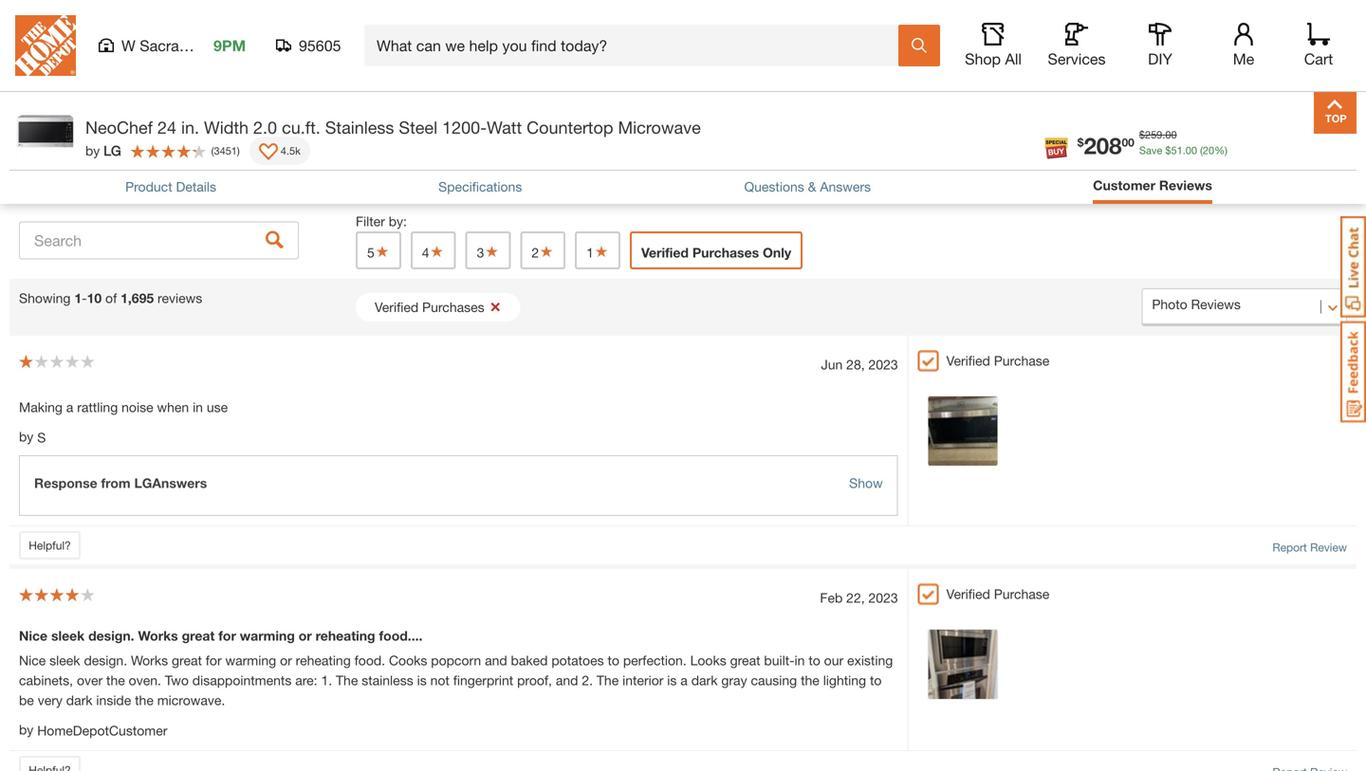 Task type: locate. For each thing, give the bounding box(es) containing it.
259
[[1145, 129, 1163, 141]]

2 nice from the top
[[19, 653, 46, 668]]

by for by homedepotcustomer
[[19, 722, 34, 738]]

1 horizontal spatial (
[[1200, 144, 1203, 157]]

customer
[[1093, 177, 1156, 193]]

to left 'our'
[[809, 653, 821, 668]]

star symbol image left the 3
[[429, 245, 445, 258]]

$ inside $ 208 00
[[1078, 136, 1084, 149]]

1 vertical spatial nice
[[19, 653, 46, 668]]

star symbol image down the 'filter by:'
[[375, 245, 390, 258]]

1 horizontal spatial purchases
[[693, 245, 759, 260]]

2 the from the left
[[597, 673, 619, 688]]

gray
[[721, 673, 747, 688]]

to down existing
[[870, 673, 882, 688]]

star symbol image
[[375, 245, 390, 258], [429, 245, 445, 258], [484, 245, 499, 258], [539, 245, 554, 258]]

is down perfection.
[[667, 673, 677, 688]]

( left )
[[211, 144, 214, 157]]

star symbol image inside 5 button
[[375, 245, 390, 258]]

causing
[[751, 673, 797, 688]]

product
[[125, 179, 172, 194]]

looks
[[690, 653, 727, 668]]

( left %)
[[1200, 144, 1203, 157]]

to right potatoes
[[608, 653, 620, 668]]

1 vertical spatial sleek
[[49, 653, 80, 668]]

the home depot logo image
[[15, 15, 76, 76]]

4 star symbol image from the left
[[539, 245, 554, 258]]

microwave
[[618, 117, 701, 138]]

neochef 24 in. width 2.0 cu.ft. stainless steel 1200-watt countertop microwave
[[85, 117, 701, 138]]

star symbol image inside the 3 button
[[484, 245, 499, 258]]

purchases down 4 button
[[422, 299, 485, 315]]

a down perfection.
[[681, 673, 688, 688]]

0 horizontal spatial .
[[1163, 129, 1166, 141]]

are:
[[295, 673, 317, 688]]

1 vertical spatial purchases
[[422, 299, 485, 315]]

1 horizontal spatial in
[[795, 653, 805, 668]]

works
[[138, 628, 178, 644], [131, 653, 168, 668]]

What can we help you find today? search field
[[377, 26, 898, 65]]

or up disappointments
[[280, 653, 292, 668]]

helpful?
[[29, 539, 71, 552]]

use
[[207, 399, 228, 415]]

the right 2.
[[597, 673, 619, 688]]

the right 1.
[[336, 673, 358, 688]]

208
[[1084, 132, 1122, 159]]

0 vertical spatial by
[[85, 143, 100, 158]]

countertop
[[527, 117, 613, 138]]

in
[[193, 399, 203, 415], [795, 653, 805, 668]]

1 purchase from the top
[[994, 353, 1050, 368]]

00 right the 51
[[1186, 144, 1197, 157]]

popcorn
[[431, 653, 481, 668]]

3 button
[[466, 231, 511, 269]]

helpful? button
[[19, 531, 81, 560]]

verified purchase for jun 28, 2023
[[947, 353, 1050, 368]]

1 vertical spatial 1
[[74, 290, 82, 306]]

product details
[[125, 179, 216, 194]]

0 vertical spatial in
[[193, 399, 203, 415]]

2 verified purchase from the top
[[947, 586, 1050, 602]]

by for by s
[[19, 429, 34, 444]]

by inside by s
[[19, 429, 34, 444]]

0 horizontal spatial the
[[336, 673, 358, 688]]

the left lighting
[[801, 673, 820, 688]]

28,
[[847, 357, 865, 372]]

0 horizontal spatial (
[[211, 144, 214, 157]]

shop
[[965, 50, 1001, 68]]

1 left 10
[[74, 290, 82, 306]]

2023 for feb 22, 2023
[[869, 590, 898, 606]]

2.0
[[253, 117, 277, 138]]

(
[[1200, 144, 1203, 157], [211, 144, 214, 157]]

verified inside showing 1 - 10 of 1,695 reviews verified purchases
[[375, 299, 419, 315]]

purchases left "only"
[[693, 245, 759, 260]]

$ right save
[[1166, 144, 1171, 157]]

from
[[101, 475, 131, 491]]

star symbol image left "2"
[[484, 245, 499, 258]]

feb 22, 2023
[[820, 590, 898, 606]]

reheating up 1.
[[296, 653, 351, 668]]

1 verified purchase from the top
[[947, 353, 1050, 368]]

star symbol image for 5
[[375, 245, 390, 258]]

1 nice from the top
[[19, 628, 48, 644]]

0 vertical spatial 1
[[587, 245, 594, 260]]

showing
[[19, 290, 71, 306]]

0 horizontal spatial dark
[[66, 692, 93, 708]]

1 vertical spatial and
[[556, 673, 578, 688]]

answers
[[820, 179, 871, 194]]

and left 2.
[[556, 673, 578, 688]]

w
[[121, 37, 136, 55]]

0 vertical spatial reheating
[[316, 628, 375, 644]]

purchase for jun 28, 2023
[[994, 353, 1050, 368]]

$
[[1139, 129, 1145, 141], [1078, 136, 1084, 149], [1166, 144, 1171, 157]]

0 vertical spatial purchases
[[693, 245, 759, 260]]

star symbol image inside 2 button
[[539, 245, 554, 258]]

all
[[1005, 50, 1022, 68]]

oven.
[[129, 673, 161, 688]]

2 vertical spatial by
[[19, 722, 34, 738]]

in up causing
[[795, 653, 805, 668]]

-
[[82, 290, 87, 306]]

2 horizontal spatial 00
[[1186, 144, 1197, 157]]

1 horizontal spatial or
[[299, 628, 312, 644]]

1 ( from the left
[[1200, 144, 1203, 157]]

0 vertical spatial 2023
[[869, 357, 898, 372]]

feedback link image
[[1341, 321, 1366, 423]]

0 horizontal spatial or
[[280, 653, 292, 668]]

great
[[182, 628, 215, 644], [172, 653, 202, 668], [730, 653, 761, 668]]

2023 for jun 28, 2023
[[869, 357, 898, 372]]

0 horizontal spatial 00
[[1122, 136, 1135, 149]]

0 horizontal spatial purchases
[[422, 299, 485, 315]]

0 horizontal spatial 1
[[74, 290, 82, 306]]

the up inside
[[106, 673, 125, 688]]

2 star symbol image from the left
[[429, 245, 445, 258]]

the
[[336, 673, 358, 688], [597, 673, 619, 688]]

0 vertical spatial dark
[[691, 673, 718, 688]]

1 vertical spatial verified purchase
[[947, 586, 1050, 602]]

2
[[532, 245, 539, 260]]

51
[[1171, 144, 1183, 157]]

$ 208 00
[[1078, 132, 1135, 159]]

making
[[19, 399, 63, 415]]

0 horizontal spatial is
[[417, 673, 427, 688]]

by inside by homedepotcustomer
[[19, 722, 34, 738]]

review
[[1311, 541, 1347, 554]]

$ left save
[[1078, 136, 1084, 149]]

is left not
[[417, 673, 427, 688]]

1 horizontal spatial a
[[681, 673, 688, 688]]

1 star symbol image from the left
[[375, 245, 390, 258]]

by left s
[[19, 429, 34, 444]]

1 right 2 button
[[587, 245, 594, 260]]

3
[[477, 245, 484, 260]]

or up the are:
[[299, 628, 312, 644]]

purchases inside "button"
[[693, 245, 759, 260]]

20
[[1203, 144, 1215, 157]]

0 vertical spatial a
[[66, 399, 73, 415]]

details
[[176, 179, 216, 194]]

0 horizontal spatial a
[[66, 399, 73, 415]]

steel
[[399, 117, 438, 138]]

display image
[[259, 143, 278, 162]]

1 is from the left
[[417, 673, 427, 688]]

1 vertical spatial reheating
[[296, 653, 351, 668]]

and
[[485, 653, 507, 668], [556, 673, 578, 688]]

1 vertical spatial 2023
[[869, 590, 898, 606]]

1 horizontal spatial is
[[667, 673, 677, 688]]

shop all
[[965, 50, 1022, 68]]

0 vertical spatial verified purchase
[[947, 353, 1050, 368]]

reheating
[[316, 628, 375, 644], [296, 653, 351, 668]]

24
[[158, 117, 177, 138]]

1 horizontal spatial 1
[[587, 245, 594, 260]]

00 up the 51
[[1166, 129, 1177, 141]]

star symbol image left 1 button
[[539, 245, 554, 258]]

filter by:
[[356, 213, 407, 229]]

$ up save
[[1139, 129, 1145, 141]]

1 2023 from the top
[[869, 357, 898, 372]]

reviews
[[158, 290, 202, 306]]

sleek up cabinets,
[[49, 653, 80, 668]]

1 vertical spatial purchase
[[994, 586, 1050, 602]]

0 horizontal spatial to
[[608, 653, 620, 668]]

dark down over
[[66, 692, 93, 708]]

star symbol image inside 4 button
[[429, 245, 445, 258]]

2 horizontal spatial the
[[801, 673, 820, 688]]

1 vertical spatial design.
[[84, 653, 127, 668]]

not
[[430, 673, 450, 688]]

00 left save
[[1122, 136, 1135, 149]]

cooks
[[389, 653, 427, 668]]

0 vertical spatial for
[[218, 628, 236, 644]]

interior
[[623, 673, 664, 688]]

when
[[157, 399, 189, 415]]

00
[[1166, 129, 1177, 141], [1122, 136, 1135, 149], [1186, 144, 1197, 157]]

$ 259 . 00 save $ 51 . 00 ( 20 %)
[[1139, 129, 1228, 157]]

1 horizontal spatial 00
[[1166, 129, 1177, 141]]

live chat image
[[1341, 216, 1366, 318]]

by down be
[[19, 722, 34, 738]]

2 is from the left
[[667, 673, 677, 688]]

by left lg
[[85, 143, 100, 158]]

star symbol image
[[594, 245, 609, 258]]

and up fingerprint
[[485, 653, 507, 668]]

2 purchase from the top
[[994, 586, 1050, 602]]

design.
[[88, 628, 134, 644], [84, 653, 127, 668]]

0 horizontal spatial and
[[485, 653, 507, 668]]

2 ( from the left
[[211, 144, 214, 157]]

specifications button
[[439, 177, 522, 197], [439, 177, 522, 197]]

a left rattling
[[66, 399, 73, 415]]

1 vertical spatial .
[[1183, 144, 1186, 157]]

1 vertical spatial in
[[795, 653, 805, 668]]

shop all button
[[963, 23, 1024, 68]]

1 horizontal spatial $
[[1139, 129, 1145, 141]]

reheating up food.
[[316, 628, 375, 644]]

0 vertical spatial nice
[[19, 628, 48, 644]]

1 horizontal spatial dark
[[691, 673, 718, 688]]

3 star symbol image from the left
[[484, 245, 499, 258]]

2023 right 22,
[[869, 590, 898, 606]]

1 horizontal spatial the
[[135, 692, 154, 708]]

by for by lg
[[85, 143, 100, 158]]

1 vertical spatial by
[[19, 429, 34, 444]]

verified purchase
[[947, 353, 1050, 368], [947, 586, 1050, 602]]

0 horizontal spatial $
[[1078, 136, 1084, 149]]

9pm
[[213, 37, 246, 55]]

0 vertical spatial or
[[299, 628, 312, 644]]

a inside nice sleek design. works great for warming or reheating food.... nice sleek design. works great for warming or reheating food. cooks popcorn and baked potatoes to perfection. looks great built-in to our existing cabinets, over the oven. two disappointments are: 1. the stainless is not fingerprint proof, and 2. the interior is a dark gray causing the lighting to be very dark inside the microwave.
[[681, 673, 688, 688]]

2023
[[869, 357, 898, 372], [869, 590, 898, 606]]

2023 right 28,
[[869, 357, 898, 372]]

the down oven.
[[135, 692, 154, 708]]

in left use
[[193, 399, 203, 415]]

2 2023 from the top
[[869, 590, 898, 606]]

questions & answers button
[[744, 177, 871, 197], [744, 177, 871, 197]]

0 vertical spatial purchase
[[994, 353, 1050, 368]]

( inside $ 259 . 00 save $ 51 . 00 ( 20 %)
[[1200, 144, 1203, 157]]

1 horizontal spatial .
[[1183, 144, 1186, 157]]

purchase
[[994, 353, 1050, 368], [994, 586, 1050, 602]]

or
[[299, 628, 312, 644], [280, 653, 292, 668]]

sleek up over
[[51, 628, 85, 644]]

0 vertical spatial .
[[1163, 129, 1166, 141]]

by homedepotcustomer
[[19, 722, 167, 739]]

two
[[165, 673, 189, 688]]

1 horizontal spatial the
[[597, 673, 619, 688]]

dark down the looks
[[691, 673, 718, 688]]

0 vertical spatial and
[[485, 653, 507, 668]]

cabinets,
[[19, 673, 73, 688]]

1 vertical spatial a
[[681, 673, 688, 688]]



Task type: vqa. For each thing, say whether or not it's contained in the screenshot.
20 at the top of the page
yes



Task type: describe. For each thing, give the bounding box(es) containing it.
fingerprint
[[453, 673, 514, 688]]

$ for 259
[[1139, 129, 1145, 141]]

2 button
[[520, 231, 566, 269]]

w sacramento 9pm
[[121, 37, 246, 55]]

4
[[422, 245, 429, 260]]

0 vertical spatial design.
[[88, 628, 134, 644]]

lighting
[[823, 673, 866, 688]]

report review button
[[1273, 539, 1347, 556]]

our
[[824, 653, 844, 668]]

purchase for feb 22, 2023
[[994, 586, 1050, 602]]

perfection.
[[623, 653, 687, 668]]

10
[[87, 290, 102, 306]]

2 horizontal spatial $
[[1166, 144, 1171, 157]]

4.5k button
[[249, 137, 310, 165]]

verified inside "button"
[[641, 245, 689, 260]]

only
[[763, 245, 791, 260]]

cart link
[[1298, 23, 1340, 68]]

1 vertical spatial warming
[[225, 653, 276, 668]]

of
[[105, 290, 117, 306]]

baked
[[511, 653, 548, 668]]

existing
[[847, 653, 893, 668]]

filter
[[356, 213, 385, 229]]

noise
[[122, 399, 153, 415]]

1,695
[[121, 290, 154, 306]]

verified purchase for feb 22, 2023
[[947, 586, 1050, 602]]

0 vertical spatial warming
[[240, 628, 295, 644]]

homedepotcustomer button
[[37, 721, 167, 741]]

1 vertical spatial works
[[131, 653, 168, 668]]

1 horizontal spatial and
[[556, 673, 578, 688]]

%)
[[1215, 144, 1228, 157]]

Search text field
[[19, 221, 299, 259]]

diy
[[1148, 50, 1173, 68]]

1200-
[[442, 117, 487, 138]]

4.5k
[[281, 144, 301, 157]]

0 vertical spatial works
[[138, 628, 178, 644]]

by lg
[[85, 143, 121, 158]]

services button
[[1047, 23, 1107, 68]]

1 inside showing 1 - 10 of 1,695 reviews verified purchases
[[74, 290, 82, 306]]

questions
[[744, 179, 804, 194]]

me button
[[1214, 23, 1274, 68]]

show
[[849, 475, 883, 491]]

potatoes
[[552, 653, 604, 668]]

top button
[[1314, 91, 1357, 134]]

built-
[[764, 653, 795, 668]]

width
[[204, 117, 249, 138]]

&
[[808, 179, 816, 194]]

0 horizontal spatial the
[[106, 673, 125, 688]]

by:
[[389, 213, 407, 229]]

star symbol image for 2
[[539, 245, 554, 258]]

1 the from the left
[[336, 673, 358, 688]]

response from lganswers
[[34, 475, 207, 491]]

specifications
[[439, 179, 522, 194]]

very
[[38, 692, 63, 708]]

2 horizontal spatial to
[[870, 673, 882, 688]]

95605
[[299, 37, 341, 55]]

over
[[77, 673, 103, 688]]

5 button
[[356, 231, 401, 269]]

nice sleek design. works great for warming or reheating food.... nice sleek design. works great for warming or reheating food. cooks popcorn and baked potatoes to perfection. looks great built-in to our existing cabinets, over the oven. two disappointments are: 1. the stainless is not fingerprint proof, and 2. the interior is a dark gray causing the lighting to be very dark inside the microwave.
[[19, 628, 893, 708]]

disappointments
[[192, 673, 292, 688]]

microwave.
[[157, 692, 225, 708]]

1 vertical spatial or
[[280, 653, 292, 668]]

report review
[[1273, 541, 1347, 554]]

verified purchases only button
[[630, 231, 803, 269]]

4 button
[[411, 231, 456, 269]]

watt
[[487, 117, 522, 138]]

1 inside button
[[587, 245, 594, 260]]

feb
[[820, 590, 843, 606]]

show button
[[849, 473, 883, 493]]

product image image
[[14, 101, 76, 162]]

verified purchases button
[[356, 293, 521, 321]]

3451
[[214, 144, 237, 157]]

1 vertical spatial for
[[206, 653, 222, 668]]

$ for 208
[[1078, 136, 1084, 149]]

star symbol image for 3
[[484, 245, 499, 258]]

)
[[237, 144, 240, 157]]

1 button
[[575, 231, 621, 269]]

response
[[34, 475, 97, 491]]

s
[[37, 430, 46, 446]]

neochef
[[85, 117, 153, 138]]

diy button
[[1130, 23, 1191, 68]]

inside
[[96, 692, 131, 708]]

1 horizontal spatial to
[[809, 653, 821, 668]]

5
[[367, 245, 375, 260]]

s button
[[37, 428, 46, 448]]

1 vertical spatial dark
[[66, 692, 93, 708]]

food....
[[379, 628, 423, 644]]

00 inside $ 208 00
[[1122, 136, 1135, 149]]

save
[[1139, 144, 1163, 157]]

services
[[1048, 50, 1106, 68]]

customer reviews
[[1093, 177, 1213, 193]]

sacramento
[[140, 37, 222, 55]]

in inside nice sleek design. works great for warming or reheating food.... nice sleek design. works great for warming or reheating food. cooks popcorn and baked potatoes to perfection. looks great built-in to our existing cabinets, over the oven. two disappointments are: 1. the stainless is not fingerprint proof, and 2. the interior is a dark gray causing the lighting to be very dark inside the microwave.
[[795, 653, 805, 668]]

making a rattling noise when in use
[[19, 399, 228, 415]]

lganswers
[[134, 475, 207, 491]]

me
[[1233, 50, 1255, 68]]

report
[[1273, 541, 1307, 554]]

star symbol image for 4
[[429, 245, 445, 258]]

purchases inside showing 1 - 10 of 1,695 reviews verified purchases
[[422, 299, 485, 315]]

stainless
[[362, 673, 413, 688]]

95605 button
[[276, 36, 342, 55]]

jun 28, 2023
[[821, 357, 898, 372]]

0 vertical spatial sleek
[[51, 628, 85, 644]]

0 horizontal spatial in
[[193, 399, 203, 415]]



